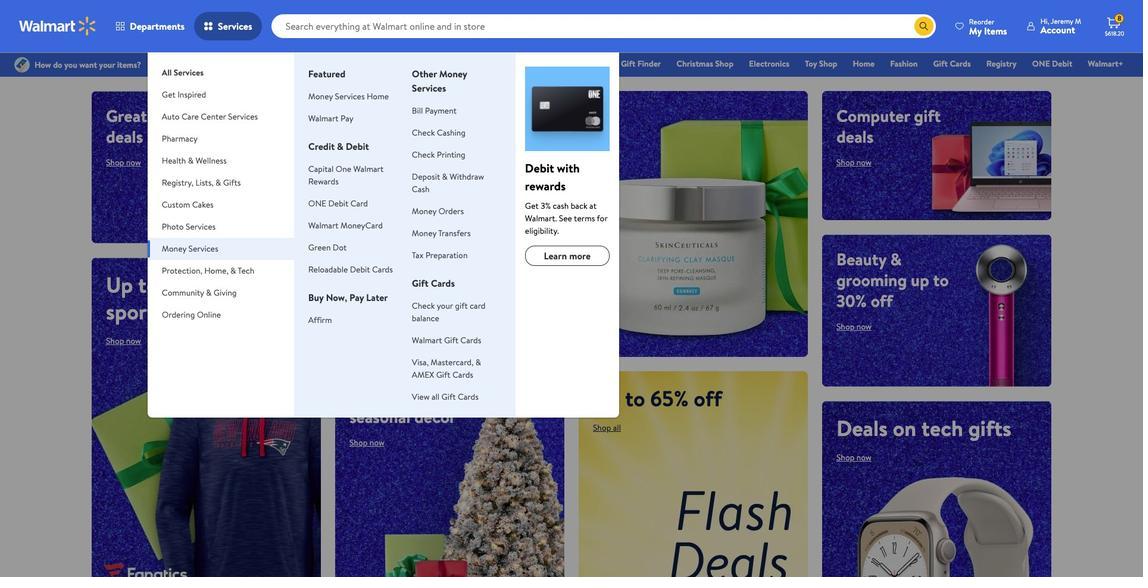 Task type: locate. For each thing, give the bounding box(es) containing it.
shop now link
[[106, 157, 141, 169], [837, 157, 872, 169], [837, 321, 872, 333], [106, 335, 141, 347], [350, 437, 385, 449], [837, 452, 872, 464]]

gifts
[[223, 177, 241, 189]]

custom
[[162, 199, 190, 211]]

shop now link for up to 25% off sports-fan gear
[[106, 335, 141, 347]]

all for shop
[[614, 422, 621, 434]]

one for one debit card
[[309, 198, 327, 210]]

all down up to 65% off
[[614, 422, 621, 434]]

christmas shop
[[677, 58, 734, 70]]

up inside up to 25% off sports-fan gear
[[106, 270, 133, 300]]

all new savings
[[350, 262, 535, 302]]

to inside beauty & grooming up to 30% off
[[934, 268, 950, 292]]

1 vertical spatial one
[[309, 198, 327, 210]]

& inside community & giving dropdown button
[[206, 287, 212, 299]]

off for up to 65% off
[[694, 384, 723, 414]]

new
[[389, 262, 440, 302]]

pay right now,
[[350, 291, 364, 304]]

christmas shop link
[[672, 57, 739, 70]]

off inside up to 30% off seasonal decor
[[429, 385, 451, 408]]

& left giving on the left of page
[[206, 287, 212, 299]]

1 horizontal spatial home
[[853, 58, 875, 70]]

0 horizontal spatial deals
[[106, 125, 143, 148]]

2 vertical spatial check
[[412, 300, 435, 312]]

money services home link
[[309, 91, 389, 102]]

gift left finder
[[621, 58, 636, 70]]

0 horizontal spatial up
[[106, 270, 133, 300]]

shop for up to 65% off
[[593, 422, 612, 434]]

gift cards
[[934, 58, 972, 70], [412, 277, 455, 290]]

& for essentials
[[563, 58, 568, 70]]

all right now,
[[350, 262, 382, 302]]

walmart for walmart moneycard
[[309, 220, 339, 232]]

transfers
[[439, 228, 471, 240]]

1 horizontal spatial get
[[525, 200, 539, 212]]

2 deals from the left
[[837, 125, 874, 148]]

off inside up to 25% off sports-fan gear
[[207, 270, 235, 300]]

cards down mastercard,
[[453, 369, 474, 381]]

3 check from the top
[[412, 300, 435, 312]]

protection, home, & tech
[[162, 265, 255, 277]]

1 vertical spatial home
[[367, 91, 389, 102]]

shop now
[[106, 157, 141, 169], [837, 157, 872, 169], [837, 321, 872, 333], [106, 335, 141, 347], [350, 437, 385, 449], [837, 452, 872, 464]]

debit left card
[[329, 198, 349, 210]]

off for up to 25% off sports-fan gear
[[207, 270, 235, 300]]

walmart for walmart pay
[[309, 113, 339, 125]]

to inside up to 30% off seasonal decor
[[375, 385, 390, 408]]

shop now for computer gift deals
[[837, 157, 872, 169]]

shop now link for great home deals
[[106, 157, 141, 169]]

& inside health & wellness dropdown button
[[188, 155, 194, 167]]

shop
[[716, 58, 734, 70], [820, 58, 838, 70], [106, 157, 124, 169], [837, 157, 855, 169], [837, 321, 855, 333], [106, 335, 124, 347], [593, 422, 612, 434], [350, 437, 368, 449], [837, 452, 855, 464]]

2 horizontal spatial up
[[593, 384, 620, 414]]

services down other
[[412, 82, 446, 95]]

& inside registry, lists, & gifts dropdown button
[[216, 177, 221, 189]]

walmart down balance
[[412, 335, 442, 347]]

0 vertical spatial 30%
[[837, 289, 867, 313]]

gift cards down my
[[934, 58, 972, 70]]

featured
[[309, 67, 346, 80]]

& for wellness
[[188, 155, 194, 167]]

money orders link
[[412, 206, 464, 217]]

1 vertical spatial all
[[614, 422, 621, 434]]

services up protection, home, & tech at top left
[[189, 243, 218, 255]]

check for check printing
[[412, 149, 435, 161]]

money for money services
[[162, 243, 187, 255]]

30% down amex
[[394, 385, 425, 408]]

check up balance
[[412, 300, 435, 312]]

lists,
[[196, 177, 214, 189]]

& inside beauty & grooming up to 30% off
[[891, 248, 902, 271]]

money right other
[[440, 67, 468, 80]]

up
[[912, 268, 930, 292]]

1 horizontal spatial deals
[[837, 125, 874, 148]]

cards down my
[[951, 58, 972, 70]]

debit up buy now, pay later
[[350, 264, 370, 276]]

money up tax
[[412, 228, 437, 240]]

learn
[[544, 250, 567, 263]]

registry
[[987, 58, 1017, 70]]

walmart pay link
[[309, 113, 354, 125]]

debit inside "link"
[[1053, 58, 1073, 70]]

gift up mastercard,
[[444, 335, 459, 347]]

services up inspired
[[174, 67, 204, 79]]

gift left card
[[455, 300, 468, 312]]

1 horizontal spatial gift
[[915, 104, 941, 127]]

photo
[[162, 221, 184, 233]]

get up home
[[162, 89, 176, 101]]

rewards
[[309, 176, 339, 188]]

1 vertical spatial deals
[[837, 414, 888, 444]]

eligibility.
[[525, 225, 559, 237]]

all
[[162, 67, 172, 79], [350, 262, 382, 302]]

to right up
[[934, 268, 950, 292]]

0 horizontal spatial deals
[[496, 58, 516, 70]]

& right the credit
[[337, 140, 344, 153]]

get inside 'debit with rewards get 3% cash back at walmart. see terms for eligibility.'
[[525, 200, 539, 212]]

3%
[[541, 200, 551, 212]]

shop now link for computer gift deals
[[837, 157, 872, 169]]

custom cakes button
[[148, 194, 294, 216]]

get left "3%"
[[525, 200, 539, 212]]

get inside get inspired dropdown button
[[162, 89, 176, 101]]

0 vertical spatial pay
[[341, 113, 354, 125]]

1 vertical spatial all
[[350, 262, 382, 302]]

up inside up to 30% off seasonal decor
[[350, 385, 371, 408]]

1 horizontal spatial all
[[614, 422, 621, 434]]

2 check from the top
[[412, 149, 435, 161]]

other
[[412, 67, 437, 80]]

get
[[162, 89, 176, 101], [525, 200, 539, 212]]

gift right the computer
[[915, 104, 941, 127]]

1 horizontal spatial 30%
[[837, 289, 867, 313]]

gift inside visa, mastercard, & amex gift cards
[[437, 369, 451, 381]]

custom cakes
[[162, 199, 214, 211]]

1 check from the top
[[412, 127, 435, 139]]

debit for one debit card
[[329, 198, 349, 210]]

services
[[218, 20, 252, 33], [174, 67, 204, 79], [412, 82, 446, 95], [335, 91, 365, 102], [228, 111, 258, 123], [186, 221, 216, 233], [189, 243, 218, 255]]

one debit link
[[1028, 57, 1079, 70]]

beauty & grooming up to 30% off
[[837, 248, 950, 313]]

check down bill
[[412, 127, 435, 139]]

reloadable
[[309, 264, 348, 276]]

to left view
[[375, 385, 390, 408]]

essentials
[[570, 58, 606, 70]]

card
[[351, 198, 368, 210]]

items
[[985, 24, 1008, 37]]

cards down visa, mastercard, & amex gift cards
[[458, 391, 479, 403]]

money down photo
[[162, 243, 187, 255]]

services inside dropdown button
[[228, 111, 258, 123]]

community
[[162, 287, 204, 299]]

money down "cash"
[[412, 206, 437, 217]]

community & giving button
[[148, 282, 294, 304]]

all right view
[[432, 391, 440, 403]]

reorder my items
[[970, 16, 1008, 37]]

seasonal
[[350, 406, 411, 429]]

debit down "account"
[[1053, 58, 1073, 70]]

& right mastercard,
[[476, 357, 481, 369]]

30% inside up to 30% off seasonal decor
[[394, 385, 425, 408]]

care
[[182, 111, 199, 123]]

0 horizontal spatial all
[[162, 67, 172, 79]]

to inside up to 25% off sports-fan gear
[[138, 270, 158, 300]]

walmart right one
[[354, 163, 384, 175]]

0 horizontal spatial all
[[432, 391, 440, 403]]

& right health
[[188, 155, 194, 167]]

fan
[[172, 297, 202, 327]]

1 vertical spatial gift
[[455, 300, 468, 312]]

& left up
[[891, 248, 902, 271]]

1 vertical spatial get
[[525, 200, 539, 212]]

gift cards up your
[[412, 277, 455, 290]]

walmart image
[[19, 17, 97, 36]]

affirm
[[309, 315, 332, 326]]

& left gifts
[[216, 177, 221, 189]]

to left '25%' at the left of page
[[138, 270, 158, 300]]

gift inside computer gift deals
[[915, 104, 941, 127]]

one for one debit
[[1033, 58, 1051, 70]]

money for money transfers
[[412, 228, 437, 240]]

& inside deposit & withdraw cash
[[442, 171, 448, 183]]

ordering
[[162, 309, 195, 321]]

toy shop link
[[800, 57, 843, 70]]

moneycard
[[341, 220, 383, 232]]

money
[[440, 67, 468, 80], [309, 91, 333, 102], [412, 206, 437, 217], [412, 228, 437, 240], [162, 243, 187, 255]]

walmart moneycard
[[309, 220, 383, 232]]

one down rewards
[[309, 198, 327, 210]]

all for view
[[432, 391, 440, 403]]

1 horizontal spatial deals
[[837, 414, 888, 444]]

shop now for deals on tech gifts
[[837, 452, 872, 464]]

cards up your
[[431, 277, 455, 290]]

1 vertical spatial gift cards
[[412, 277, 455, 290]]

check cashing link
[[412, 127, 466, 139]]

walmart+
[[1089, 58, 1124, 70]]

auto
[[162, 111, 180, 123]]

now for up to 30% off seasonal decor
[[370, 437, 385, 449]]

services right center
[[228, 111, 258, 123]]

check up deposit
[[412, 149, 435, 161]]

deals inside deals link
[[496, 58, 516, 70]]

all services
[[162, 67, 204, 79]]

jeremy
[[1051, 16, 1074, 26]]

grooming
[[837, 268, 908, 292]]

& right grocery
[[563, 58, 568, 70]]

0 vertical spatial all
[[162, 67, 172, 79]]

now for beauty & grooming up to 30% off
[[857, 321, 872, 333]]

services inside "other money services"
[[412, 82, 446, 95]]

money down featured
[[309, 91, 333, 102]]

shop for great home deals
[[106, 157, 124, 169]]

0 horizontal spatial 30%
[[394, 385, 425, 408]]

shop all
[[593, 422, 621, 434]]

all for all new savings
[[350, 262, 382, 302]]

0 vertical spatial gift cards
[[934, 58, 972, 70]]

walmart gift cards link
[[412, 335, 482, 347]]

0 vertical spatial deals
[[496, 58, 516, 70]]

check inside check your gift card balance
[[412, 300, 435, 312]]

at
[[590, 200, 597, 212]]

1 vertical spatial 30%
[[394, 385, 425, 408]]

0 vertical spatial all
[[432, 391, 440, 403]]

one inside "link"
[[1033, 58, 1051, 70]]

1 horizontal spatial all
[[350, 262, 382, 302]]

savings
[[447, 262, 535, 302]]

debit up rewards
[[525, 160, 555, 176]]

now for great home deals
[[126, 157, 141, 169]]

0 vertical spatial get
[[162, 89, 176, 101]]

to left 65%
[[626, 384, 646, 414]]

services up walmart pay
[[335, 91, 365, 102]]

1 vertical spatial check
[[412, 149, 435, 161]]

0 horizontal spatial one
[[309, 198, 327, 210]]

up for up to 65% off
[[593, 384, 620, 414]]

other money services
[[412, 67, 468, 95]]

1 horizontal spatial one
[[1033, 58, 1051, 70]]

deals for deals
[[496, 58, 516, 70]]

deals inside great home deals
[[106, 125, 143, 148]]

0 horizontal spatial get
[[162, 89, 176, 101]]

christmas
[[677, 58, 714, 70]]

0 vertical spatial gift
[[915, 104, 941, 127]]

to for up to 25% off sports-fan gear
[[138, 270, 158, 300]]

all up get inspired
[[162, 67, 172, 79]]

0 vertical spatial check
[[412, 127, 435, 139]]

services up all services link
[[218, 20, 252, 33]]

walmart inside capital one walmart rewards
[[354, 163, 384, 175]]

off
[[207, 270, 235, 300], [871, 289, 894, 313], [694, 384, 723, 414], [429, 385, 451, 408]]

$618.20
[[1106, 29, 1125, 38]]

1 deals from the left
[[106, 125, 143, 148]]

shop for up to 25% off sports-fan gear
[[106, 335, 124, 347]]

cashing
[[437, 127, 466, 139]]

shop now for up to 30% off seasonal decor
[[350, 437, 385, 449]]

money inside dropdown button
[[162, 243, 187, 255]]

walmart up the credit
[[309, 113, 339, 125]]

gift down mastercard,
[[437, 369, 451, 381]]

0 horizontal spatial home
[[367, 91, 389, 102]]

& inside the grocery & essentials 'link'
[[563, 58, 568, 70]]

wellness
[[196, 155, 227, 167]]

home link
[[848, 57, 881, 70]]

30% down beauty
[[837, 289, 867, 313]]

affirm link
[[309, 315, 332, 326]]

deals
[[496, 58, 516, 70], [837, 414, 888, 444]]

0 vertical spatial one
[[1033, 58, 1051, 70]]

pay
[[341, 113, 354, 125], [350, 291, 364, 304]]

deals
[[106, 125, 143, 148], [837, 125, 874, 148]]

walmart up "green" on the left top
[[309, 220, 339, 232]]

tech
[[238, 265, 255, 277]]

pay down money services home on the left top
[[341, 113, 354, 125]]

services button
[[194, 12, 262, 41]]

bill
[[412, 105, 423, 117]]

green dot
[[309, 242, 347, 254]]

30% inside beauty & grooming up to 30% off
[[837, 289, 867, 313]]

deals left on on the right bottom of the page
[[837, 414, 888, 444]]

0 horizontal spatial gift
[[455, 300, 468, 312]]

to for up to 65% off
[[626, 384, 646, 414]]

& left tech
[[231, 265, 236, 277]]

tax preparation link
[[412, 250, 468, 262]]

giving
[[214, 287, 237, 299]]

deals left grocery
[[496, 58, 516, 70]]

gift right fashion link
[[934, 58, 949, 70]]

dot
[[333, 242, 347, 254]]

deals inside computer gift deals
[[837, 125, 874, 148]]

25%
[[163, 270, 201, 300]]

later
[[366, 291, 388, 304]]

& for withdraw
[[442, 171, 448, 183]]

cash
[[412, 184, 430, 195]]

one down "account"
[[1033, 58, 1051, 70]]

1 horizontal spatial up
[[350, 385, 371, 408]]

& right deposit
[[442, 171, 448, 183]]



Task type: vqa. For each thing, say whether or not it's contained in the screenshot.
Wellness
yes



Task type: describe. For each thing, give the bounding box(es) containing it.
center
[[201, 111, 226, 123]]

deals for deals on tech gifts
[[837, 414, 888, 444]]

great
[[106, 104, 147, 127]]

ordering online
[[162, 309, 221, 321]]

registry,
[[162, 177, 194, 189]]

deals on tech gifts
[[837, 414, 1012, 444]]

deals for beauty
[[837, 125, 874, 148]]

account
[[1041, 23, 1076, 36]]

visa, mastercard, & amex gift cards link
[[412, 357, 481, 381]]

off inside beauty & grooming up to 30% off
[[871, 289, 894, 313]]

ordering online button
[[148, 304, 294, 326]]

8
[[1118, 13, 1122, 23]]

& for debit
[[337, 140, 344, 153]]

green
[[309, 242, 331, 254]]

payment
[[425, 105, 457, 117]]

tech
[[922, 414, 964, 444]]

card
[[470, 300, 486, 312]]

shop for deals on tech gifts
[[837, 452, 855, 464]]

all for all services
[[162, 67, 172, 79]]

65%
[[651, 384, 689, 414]]

shop now link for deals on tech gifts
[[837, 452, 872, 464]]

home
[[151, 104, 192, 127]]

money for money services home
[[309, 91, 333, 102]]

registry link
[[982, 57, 1023, 70]]

see
[[559, 213, 573, 225]]

shop for beauty & grooming up to 30% off
[[837, 321, 855, 333]]

gift inside gift finder link
[[621, 58, 636, 70]]

gifts
[[969, 414, 1012, 444]]

now for computer gift deals
[[857, 157, 872, 169]]

off for up to 30% off seasonal decor
[[429, 385, 451, 408]]

toy shop
[[806, 58, 838, 70]]

Walmart Site-Wide search field
[[271, 14, 936, 38]]

& inside visa, mastercard, & amex gift cards
[[476, 357, 481, 369]]

money inside "other money services"
[[440, 67, 468, 80]]

departments
[[130, 20, 185, 33]]

view all gift cards link
[[412, 391, 479, 403]]

1 vertical spatial pay
[[350, 291, 364, 304]]

tax preparation
[[412, 250, 468, 262]]

protection,
[[162, 265, 203, 277]]

health & wellness
[[162, 155, 227, 167]]

shop now for great home deals
[[106, 157, 141, 169]]

shop for computer gift deals
[[837, 157, 855, 169]]

gift inside check your gift card balance
[[455, 300, 468, 312]]

money transfers
[[412, 228, 471, 240]]

one debit card
[[309, 198, 368, 210]]

up to 25% off sports-fan gear
[[106, 270, 249, 327]]

grocery
[[532, 58, 561, 70]]

to for up to 30% off seasonal decor
[[375, 385, 390, 408]]

printing
[[437, 149, 466, 161]]

shop all link
[[593, 422, 621, 434]]

money orders
[[412, 206, 464, 217]]

reloadable debit cards link
[[309, 264, 393, 276]]

1 horizontal spatial gift cards
[[934, 58, 972, 70]]

capital one walmart rewards
[[309, 163, 384, 188]]

shop now link for beauty & grooming up to 30% off
[[837, 321, 872, 333]]

now for up to 25% off sports-fan gear
[[126, 335, 141, 347]]

check for check your gift card balance
[[412, 300, 435, 312]]

departments button
[[106, 12, 194, 41]]

services down the cakes
[[186, 221, 216, 233]]

on
[[893, 414, 917, 444]]

one debit
[[1033, 58, 1073, 70]]

bill payment
[[412, 105, 457, 117]]

& for giving
[[206, 287, 212, 299]]

now for deals on tech gifts
[[857, 452, 872, 464]]

Search search field
[[271, 14, 936, 38]]

debit up one
[[346, 140, 369, 153]]

up for up to 25% off sports-fan gear
[[106, 270, 133, 300]]

walmart gift cards
[[412, 335, 482, 347]]

pharmacy button
[[148, 128, 294, 150]]

gift up decor
[[442, 391, 456, 403]]

shop now for beauty & grooming up to 30% off
[[837, 321, 872, 333]]

cards up mastercard,
[[461, 335, 482, 347]]

debit for reloadable debit cards
[[350, 264, 370, 276]]

all services link
[[148, 52, 294, 84]]

health & wellness button
[[148, 150, 294, 172]]

buy now, pay later
[[309, 291, 388, 304]]

shop for up to 30% off seasonal decor
[[350, 437, 368, 449]]

check your gift card balance link
[[412, 300, 486, 325]]

deals for up
[[106, 125, 143, 148]]

cards inside visa, mastercard, & amex gift cards
[[453, 369, 474, 381]]

learn more
[[544, 250, 591, 263]]

credit & debit
[[309, 140, 369, 153]]

walmart pay
[[309, 113, 354, 125]]

electronics
[[750, 58, 790, 70]]

photo services
[[162, 221, 216, 233]]

get inspired
[[162, 89, 206, 101]]

debit inside 'debit with rewards get 3% cash back at walmart. see terms for eligibility.'
[[525, 160, 555, 176]]

m
[[1076, 16, 1082, 26]]

orders
[[439, 206, 464, 217]]

shop now for up to 25% off sports-fan gear
[[106, 335, 141, 347]]

community & giving
[[162, 287, 237, 299]]

grocery & essentials
[[532, 58, 606, 70]]

get inspired button
[[148, 84, 294, 106]]

deals link
[[491, 57, 522, 70]]

beauty
[[837, 248, 887, 271]]

toy
[[806, 58, 818, 70]]

visa, mastercard, & amex gift cards
[[412, 357, 481, 381]]

computer
[[837, 104, 911, 127]]

walmart.
[[525, 213, 557, 225]]

gift down tax
[[412, 277, 429, 290]]

money transfers link
[[412, 228, 471, 240]]

cash
[[553, 200, 569, 212]]

up for up to 30% off seasonal decor
[[350, 385, 371, 408]]

back
[[571, 200, 588, 212]]

shop now link for up to 30% off seasonal decor
[[350, 437, 385, 449]]

finder
[[638, 58, 662, 70]]

debit for one debit
[[1053, 58, 1073, 70]]

decor
[[415, 406, 456, 429]]

walmart+ link
[[1083, 57, 1130, 70]]

search icon image
[[920, 21, 929, 31]]

amex
[[412, 369, 435, 381]]

view all gift cards
[[412, 391, 479, 403]]

walmart moneycard link
[[309, 220, 383, 232]]

& inside protection, home, & tech dropdown button
[[231, 265, 236, 277]]

money for money orders
[[412, 206, 437, 217]]

0 vertical spatial home
[[853, 58, 875, 70]]

learn more link
[[525, 246, 610, 266]]

up to 30% off seasonal decor
[[350, 385, 456, 429]]

reorder
[[970, 16, 995, 27]]

balance
[[412, 313, 440, 325]]

cards up later
[[372, 264, 393, 276]]

check for check cashing
[[412, 127, 435, 139]]

money services image
[[525, 67, 610, 151]]

& for grooming
[[891, 248, 902, 271]]

sports-
[[106, 297, 172, 327]]

hi, jeremy m account
[[1041, 16, 1082, 36]]

walmart for walmart gift cards
[[412, 335, 442, 347]]

money services button
[[148, 238, 294, 260]]

0 horizontal spatial gift cards
[[412, 277, 455, 290]]



